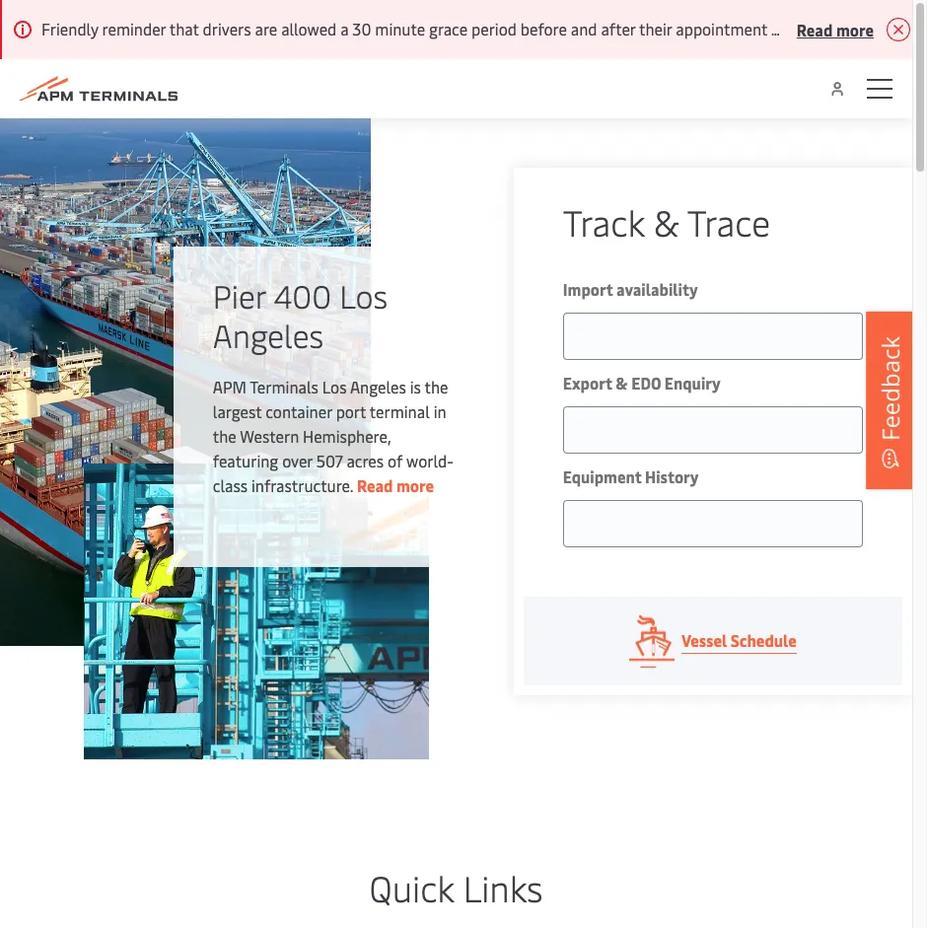 Task type: describe. For each thing, give the bounding box(es) containing it.
& for edo
[[616, 372, 628, 394]]

more for read more link
[[397, 475, 434, 496]]

in
[[434, 401, 446, 422]]

infrastructure.
[[252, 475, 353, 496]]

container
[[266, 401, 332, 422]]

more for read more button
[[837, 18, 874, 40]]

read more for read more link
[[357, 475, 434, 496]]

400
[[274, 274, 332, 317]]

export & edo enquiry
[[563, 372, 721, 394]]

read more button
[[797, 17, 874, 41]]

import
[[563, 278, 613, 300]]

history
[[645, 466, 699, 487]]

import availability
[[563, 278, 698, 300]]

track
[[563, 197, 645, 246]]

angeles for terminals
[[350, 376, 406, 398]]

enquiry
[[665, 372, 721, 394]]

angeles for 400
[[213, 314, 324, 356]]

0 vertical spatial the
[[425, 376, 448, 398]]

edo
[[632, 372, 661, 394]]

acres
[[347, 450, 384, 472]]

world-
[[407, 450, 454, 472]]

over
[[282, 450, 313, 472]]

los for terminals
[[322, 376, 347, 398]]

equipment
[[563, 466, 642, 487]]

track & trace
[[563, 197, 771, 246]]

los for 400
[[340, 274, 388, 317]]

vessel
[[682, 629, 727, 651]]

terminal
[[370, 401, 430, 422]]

read for read more link
[[357, 475, 393, 496]]

largest
[[213, 401, 262, 422]]

0 horizontal spatial the
[[213, 425, 237, 447]]



Task type: vqa. For each thing, say whether or not it's contained in the screenshot.
the bottom Safety
no



Task type: locate. For each thing, give the bounding box(es) containing it.
los up port
[[322, 376, 347, 398]]

links
[[463, 863, 543, 912]]

1 vertical spatial the
[[213, 425, 237, 447]]

1 horizontal spatial read more
[[797, 18, 874, 40]]

feedback
[[874, 336, 907, 441]]

the right is
[[425, 376, 448, 398]]

1 vertical spatial los
[[322, 376, 347, 398]]

more down world-
[[397, 475, 434, 496]]

1 horizontal spatial &
[[654, 197, 680, 246]]

read more left close alert icon
[[797, 18, 874, 40]]

1 vertical spatial read more
[[357, 475, 434, 496]]

los right 400
[[340, 274, 388, 317]]

angeles up terminals
[[213, 314, 324, 356]]

0 vertical spatial read
[[797, 18, 833, 40]]

read more for read more button
[[797, 18, 874, 40]]

apm terminals los angeles is the largest container port terminal in the western hemisphere, featuring over 507 acres of world- class infrastructure.
[[213, 376, 454, 496]]

more
[[837, 18, 874, 40], [397, 475, 434, 496]]

is
[[410, 376, 421, 398]]

la secondary image
[[84, 464, 430, 760]]

los inside apm terminals los angeles is the largest container port terminal in the western hemisphere, featuring over 507 acres of world- class infrastructure.
[[322, 376, 347, 398]]

read down acres
[[357, 475, 393, 496]]

angeles up terminal at the top of the page
[[350, 376, 406, 398]]

class
[[213, 475, 248, 496]]

angeles inside pier 400 los angeles
[[213, 314, 324, 356]]

read more down of
[[357, 475, 434, 496]]

& left edo
[[616, 372, 628, 394]]

quick links
[[370, 863, 543, 912]]

0 vertical spatial angeles
[[213, 314, 324, 356]]

quick
[[370, 863, 454, 912]]

pier 400 los angeles
[[213, 274, 388, 356]]

angeles
[[213, 314, 324, 356], [350, 376, 406, 398]]

angeles inside apm terminals los angeles is the largest container port terminal in the western hemisphere, featuring over 507 acres of world- class infrastructure.
[[350, 376, 406, 398]]

& for trace
[[654, 197, 680, 246]]

more inside button
[[837, 18, 874, 40]]

terminals
[[250, 376, 319, 398]]

los angeles pier 400 image
[[0, 118, 371, 646]]

of
[[388, 450, 403, 472]]

0 horizontal spatial read more
[[357, 475, 434, 496]]

schedule
[[731, 629, 797, 651]]

export
[[563, 372, 612, 394]]

0 horizontal spatial more
[[397, 475, 434, 496]]

read inside button
[[797, 18, 833, 40]]

los inside pier 400 los angeles
[[340, 274, 388, 317]]

the
[[425, 376, 448, 398], [213, 425, 237, 447]]

los
[[340, 274, 388, 317], [322, 376, 347, 398]]

1 horizontal spatial angeles
[[350, 376, 406, 398]]

close alert image
[[886, 18, 910, 41]]

1 vertical spatial read
[[357, 475, 393, 496]]

western
[[240, 425, 299, 447]]

vessel schedule link
[[524, 597, 903, 686]]

&
[[654, 197, 680, 246], [616, 372, 628, 394]]

& left trace
[[654, 197, 680, 246]]

507
[[317, 450, 343, 472]]

apm
[[213, 376, 247, 398]]

read
[[797, 18, 833, 40], [357, 475, 393, 496]]

read more
[[797, 18, 874, 40], [357, 475, 434, 496]]

trace
[[687, 197, 771, 246]]

hemisphere,
[[303, 425, 391, 447]]

0 vertical spatial &
[[654, 197, 680, 246]]

the down the largest
[[213, 425, 237, 447]]

1 vertical spatial more
[[397, 475, 434, 496]]

1 vertical spatial &
[[616, 372, 628, 394]]

pier
[[213, 274, 266, 317]]

1 vertical spatial angeles
[[350, 376, 406, 398]]

1 horizontal spatial more
[[837, 18, 874, 40]]

read for read more button
[[797, 18, 833, 40]]

feedback button
[[866, 311, 916, 489]]

read more link
[[357, 475, 434, 496]]

0 vertical spatial read more
[[797, 18, 874, 40]]

vessel schedule
[[682, 629, 797, 651]]

port
[[336, 401, 366, 422]]

0 horizontal spatial &
[[616, 372, 628, 394]]

read left close alert icon
[[797, 18, 833, 40]]

availability
[[617, 278, 698, 300]]

1 horizontal spatial read
[[797, 18, 833, 40]]

0 horizontal spatial angeles
[[213, 314, 324, 356]]

1 horizontal spatial the
[[425, 376, 448, 398]]

more left close alert icon
[[837, 18, 874, 40]]

featuring
[[213, 450, 278, 472]]

equipment history
[[563, 466, 699, 487]]

0 horizontal spatial read
[[357, 475, 393, 496]]

0 vertical spatial los
[[340, 274, 388, 317]]

0 vertical spatial more
[[837, 18, 874, 40]]



